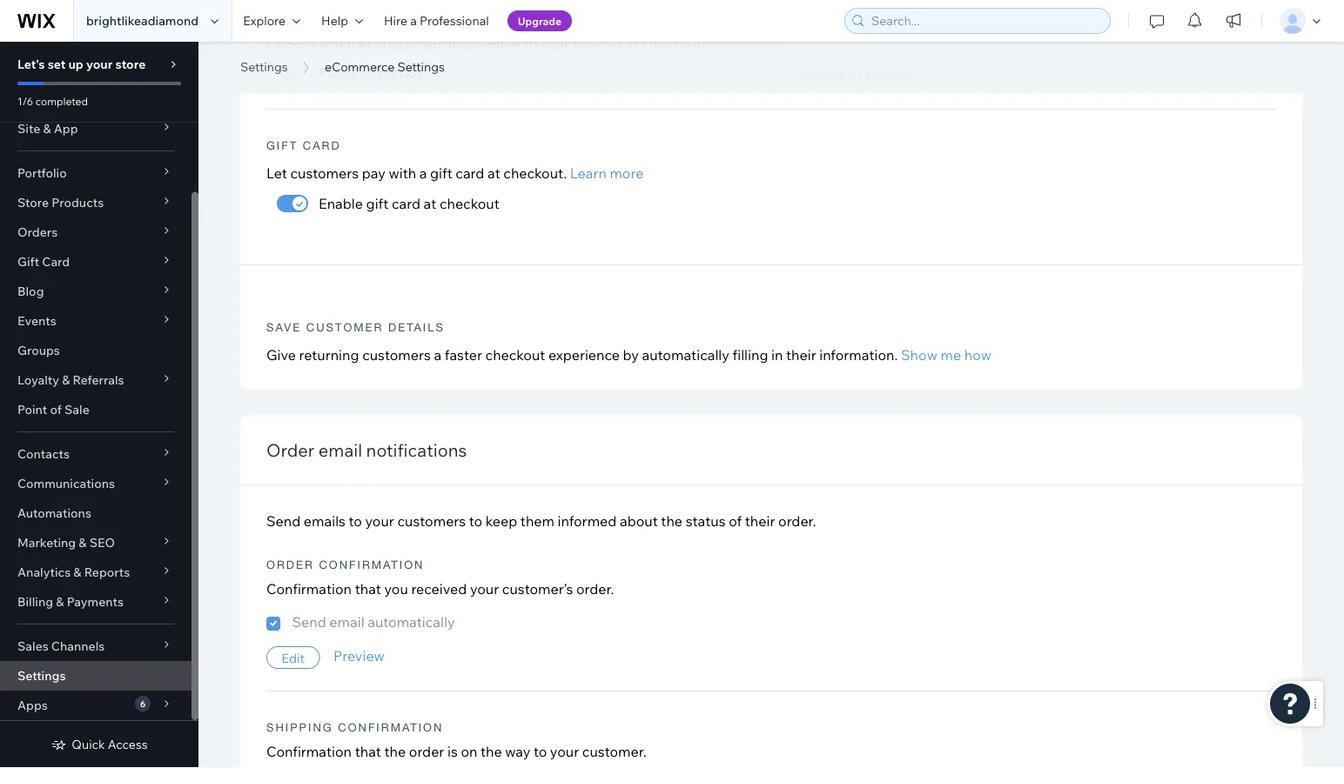 Task type: describe. For each thing, give the bounding box(es) containing it.
send for send emails to your customers to keep them informed about the status of their order.
[[266, 513, 301, 530]]

pay
[[362, 165, 385, 182]]

information.
[[819, 347, 898, 364]]

1 horizontal spatial automatically
[[642, 347, 729, 364]]

point
[[17, 402, 47, 417]]

& for analytics
[[73, 565, 81, 580]]

policy checkbox
[[319, 65, 423, 82]]

point of sale link
[[0, 395, 192, 425]]

info tooltip image
[[431, 67, 444, 80]]

upgrade button
[[507, 10, 572, 31]]

& for billing
[[56, 595, 64, 610]]

settings down professional at left top
[[429, 37, 555, 77]]

professional
[[420, 13, 489, 28]]

0 horizontal spatial the
[[384, 743, 406, 761]]

confirmation down "shipping"
[[266, 743, 352, 761]]

events button
[[0, 306, 192, 336]]

1 vertical spatial automatically
[[368, 614, 455, 632]]

faster
[[445, 347, 482, 364]]

1 vertical spatial card
[[392, 195, 420, 212]]

policy
[[319, 65, 357, 82]]

0 vertical spatial checkout.
[[642, 35, 705, 52]]

communications
[[17, 476, 115, 491]]

status
[[686, 513, 726, 530]]

upgrade
[[518, 14, 561, 27]]

0 horizontal spatial settings link
[[0, 662, 192, 691]]

sales channels button
[[0, 632, 192, 662]]

on
[[461, 743, 477, 761]]

customers up enable on the top left
[[290, 165, 359, 182]]

contacts button
[[0, 440, 192, 469]]

analytics
[[17, 565, 71, 580]]

agree
[[484, 35, 521, 52]]

blog
[[17, 284, 44, 299]]

ecommerce settings down whether
[[325, 59, 445, 74]]

reports
[[84, 565, 130, 580]]

access
[[108, 737, 148, 753]]

your right the emails
[[365, 513, 394, 530]]

0 vertical spatial card
[[456, 165, 484, 182]]

order confirmation confirmation that you received your customer's order.
[[266, 559, 614, 599]]

gift inside popup button
[[17, 254, 39, 269]]

1 horizontal spatial the
[[481, 743, 502, 761]]

brightlikeadiamond
[[86, 13, 199, 28]]

1/6
[[17, 94, 33, 108]]

confirmation up you
[[319, 559, 424, 572]]

settings down choose
[[240, 59, 288, 74]]

referrals
[[73, 373, 124, 388]]

returning
[[299, 347, 359, 364]]

your inside shipping confirmation confirmation that the order is on the way to your customer.
[[550, 743, 579, 761]]

0 vertical spatial checkout
[[440, 195, 499, 212]]

1 horizontal spatial their
[[786, 347, 816, 364]]

0 horizontal spatial checkout.
[[503, 165, 567, 182]]

sales
[[17, 639, 48, 654]]

0 vertical spatial a
[[410, 13, 417, 28]]

settings inside sidebar element
[[17, 669, 66, 684]]

0 vertical spatial more
[[748, 35, 782, 52]]

1 vertical spatial a
[[419, 165, 427, 182]]

marketing
[[17, 535, 76, 551]]

sales channels
[[17, 639, 105, 654]]

that for you
[[355, 581, 381, 599]]

customer.
[[582, 743, 646, 761]]

communications button
[[0, 469, 192, 499]]

& for site
[[43, 121, 51, 136]]

payments
[[67, 595, 124, 610]]

0 horizontal spatial gift
[[366, 195, 389, 212]]

0 vertical spatial gift
[[266, 139, 298, 152]]

send for send email automatically
[[292, 614, 326, 632]]

1 horizontal spatial gift card
[[266, 139, 341, 152]]

blog button
[[0, 277, 192, 306]]

whether
[[319, 35, 373, 52]]

you
[[384, 581, 408, 599]]

store
[[115, 57, 146, 72]]

groups link
[[0, 336, 192, 366]]

store
[[17, 195, 49, 210]]

portfolio button
[[0, 158, 192, 188]]

give returning customers a faster checkout experience by automatically filling in their information. show me how
[[266, 347, 992, 364]]

hire a professional
[[384, 13, 489, 28]]

billing & payments button
[[0, 588, 192, 617]]

billing
[[17, 595, 53, 610]]

must
[[448, 35, 480, 52]]

is
[[447, 743, 458, 761]]

portfolio
[[17, 165, 67, 181]]

6
[[140, 699, 145, 709]]

with
[[389, 165, 416, 182]]

1 horizontal spatial learn
[[708, 35, 745, 52]]

edit
[[281, 651, 305, 666]]

about
[[620, 513, 658, 530]]

seo
[[89, 535, 115, 551]]

of inside "link"
[[50, 402, 62, 417]]

confirmation up order
[[338, 721, 443, 735]]

completed
[[36, 94, 88, 108]]

shipping confirmation confirmation that the order is on the way to your customer.
[[266, 721, 646, 761]]

2 horizontal spatial at
[[626, 35, 638, 52]]

default
[[866, 65, 912, 82]]

orders button
[[0, 218, 192, 247]]

0 vertical spatial settings link
[[232, 58, 297, 76]]

let
[[266, 165, 287, 182]]

customers up order confirmation confirmation that you received your customer's order.
[[397, 513, 466, 530]]

confirmation down the emails
[[266, 581, 352, 599]]

0 horizontal spatial at
[[424, 195, 436, 212]]

edit button
[[266, 647, 320, 670]]

loyalty & referrals
[[17, 373, 124, 388]]

marketing & seo
[[17, 535, 115, 551]]

2 horizontal spatial the
[[661, 513, 683, 530]]

them
[[520, 513, 555, 530]]

let's set up your store
[[17, 57, 146, 72]]

preview
[[333, 648, 385, 666]]

customer's
[[502, 581, 573, 599]]

notifications
[[366, 440, 467, 462]]

quick
[[72, 737, 105, 753]]

email for order
[[318, 440, 362, 462]]

emails
[[304, 513, 346, 530]]

products
[[52, 195, 104, 210]]

1 horizontal spatial at
[[487, 165, 500, 182]]

checked by default
[[786, 65, 912, 82]]

hire
[[384, 13, 407, 28]]

learn more link for learn
[[708, 35, 782, 52]]

filling
[[733, 347, 768, 364]]

1 vertical spatial learn
[[570, 165, 607, 182]]

Search... field
[[866, 9, 1105, 33]]

customer
[[306, 321, 383, 334]]

set
[[48, 57, 66, 72]]

ecommerce settings down hire
[[240, 37, 555, 77]]

store products
[[17, 195, 104, 210]]

point of sale
[[17, 402, 89, 417]]

shipping
[[266, 721, 333, 735]]

site & app
[[17, 121, 78, 136]]



Task type: vqa. For each thing, say whether or not it's contained in the screenshot.
Search field
no



Task type: locate. For each thing, give the bounding box(es) containing it.
2 vertical spatial at
[[424, 195, 436, 212]]

0 vertical spatial of
[[50, 402, 62, 417]]

loyalty & referrals button
[[0, 366, 192, 395]]

automations
[[17, 506, 91, 521]]

1 vertical spatial of
[[729, 513, 742, 530]]

ecommerce down whether
[[325, 59, 395, 74]]

0 vertical spatial at
[[626, 35, 638, 52]]

enable
[[319, 195, 363, 212]]

that inside order confirmation confirmation that you received your customer's order.
[[355, 581, 381, 599]]

your inside sidebar element
[[86, 57, 113, 72]]

to left keep
[[469, 513, 482, 530]]

that left you
[[355, 581, 381, 599]]

learn more link for more
[[570, 165, 644, 182]]

a right hire
[[410, 13, 417, 28]]

0 vertical spatial by
[[847, 65, 863, 82]]

me
[[941, 347, 961, 364]]

1 horizontal spatial more
[[748, 35, 782, 52]]

1 vertical spatial checkout.
[[503, 165, 567, 182]]

gift down pay
[[366, 195, 389, 212]]

sidebar element
[[0, 42, 198, 769]]

& right billing
[[56, 595, 64, 610]]

1 horizontal spatial a
[[419, 165, 427, 182]]

show
[[901, 347, 938, 364]]

a right with
[[419, 165, 427, 182]]

order for order confirmation confirmation that you received your customer's order.
[[266, 559, 314, 572]]

ecommerce down help
[[240, 37, 422, 77]]

1 vertical spatial that
[[355, 743, 381, 761]]

send up edit at the bottom left
[[292, 614, 326, 632]]

site & app button
[[0, 114, 192, 144]]

experience
[[548, 347, 620, 364]]

card right with
[[456, 165, 484, 182]]

1 vertical spatial settings link
[[0, 662, 192, 691]]

learn more link
[[708, 35, 782, 52], [570, 165, 644, 182]]

0 vertical spatial order
[[266, 440, 315, 462]]

0 horizontal spatial card
[[392, 195, 420, 212]]

2 vertical spatial a
[[434, 347, 442, 364]]

channels
[[51, 639, 105, 654]]

your down upgrade button
[[541, 35, 570, 52]]

0 vertical spatial learn more link
[[708, 35, 782, 52]]

site
[[17, 121, 40, 136]]

to down upgrade
[[524, 35, 537, 52]]

their right 'in'
[[786, 347, 816, 364]]

automatically
[[642, 347, 729, 364], [368, 614, 455, 632]]

0 vertical spatial learn
[[708, 35, 745, 52]]

explore
[[243, 13, 286, 28]]

orders
[[17, 225, 58, 240]]

& inside "dropdown button"
[[73, 565, 81, 580]]

gift up "blog"
[[17, 254, 39, 269]]

0 vertical spatial that
[[355, 581, 381, 599]]

customers down details
[[362, 347, 431, 364]]

analytics & reports button
[[0, 558, 192, 588]]

2 horizontal spatial a
[[434, 347, 442, 364]]

automations link
[[0, 499, 192, 528]]

1 vertical spatial gift card
[[17, 254, 70, 269]]

at
[[626, 35, 638, 52], [487, 165, 500, 182], [424, 195, 436, 212]]

by
[[847, 65, 863, 82], [623, 347, 639, 364]]

gift card inside popup button
[[17, 254, 70, 269]]

automatically left filling
[[642, 347, 729, 364]]

settings
[[429, 37, 555, 77], [240, 59, 288, 74], [397, 59, 445, 74], [17, 669, 66, 684]]

let customers pay with a gift card at checkout. learn more
[[266, 165, 644, 182]]

1 vertical spatial card
[[42, 254, 70, 269]]

gift card up the let
[[266, 139, 341, 152]]

your inside order confirmation confirmation that you received your customer's order.
[[470, 581, 499, 599]]

policies
[[573, 35, 622, 52]]

settings down hire a professional link
[[397, 59, 445, 74]]

that for the
[[355, 743, 381, 761]]

1 horizontal spatial gift
[[430, 165, 452, 182]]

automatically down you
[[368, 614, 455, 632]]

of right status
[[729, 513, 742, 530]]

1 vertical spatial email
[[329, 614, 364, 632]]

apps
[[17, 698, 48, 713]]

0 vertical spatial gift card
[[266, 139, 341, 152]]

details
[[388, 321, 445, 334]]

order inside order confirmation confirmation that you received your customer's order.
[[266, 559, 314, 572]]

help
[[321, 13, 348, 28]]

loyalty
[[17, 373, 59, 388]]

1 vertical spatial more
[[610, 165, 644, 182]]

your right "up"
[[86, 57, 113, 72]]

that inside shipping confirmation confirmation that the order is on the way to your customer.
[[355, 743, 381, 761]]

save
[[266, 321, 301, 334]]

0 horizontal spatial learn more link
[[570, 165, 644, 182]]

1 vertical spatial checkout
[[485, 347, 545, 364]]

to right 'way'
[[534, 743, 547, 761]]

up
[[68, 57, 83, 72]]

checked
[[786, 65, 844, 82]]

order up the emails
[[266, 440, 315, 462]]

card inside popup button
[[42, 254, 70, 269]]

enable gift card at checkout
[[319, 195, 499, 212]]

order
[[409, 743, 444, 761]]

1 vertical spatial at
[[487, 165, 500, 182]]

0 horizontal spatial learn
[[570, 165, 607, 182]]

more
[[748, 35, 782, 52], [610, 165, 644, 182]]

marketing & seo button
[[0, 528, 192, 558]]

1 horizontal spatial order.
[[778, 513, 816, 530]]

settings link
[[232, 58, 297, 76], [0, 662, 192, 691]]

gift
[[266, 139, 298, 152], [17, 254, 39, 269]]

order for order email notifications
[[266, 440, 315, 462]]

send left the emails
[[266, 513, 301, 530]]

help button
[[311, 0, 373, 42]]

sale
[[64, 402, 89, 417]]

1 horizontal spatial settings link
[[232, 58, 297, 76]]

0 horizontal spatial order.
[[576, 581, 614, 599]]

0 vertical spatial send
[[266, 513, 301, 530]]

0 horizontal spatial automatically
[[368, 614, 455, 632]]

1 horizontal spatial of
[[729, 513, 742, 530]]

0 vertical spatial their
[[786, 347, 816, 364]]

their right status
[[745, 513, 775, 530]]

card down orders
[[42, 254, 70, 269]]

by right the "experience"
[[623, 347, 639, 364]]

0 vertical spatial card
[[303, 139, 341, 152]]

quick access
[[72, 737, 148, 753]]

card down with
[[392, 195, 420, 212]]

choose
[[266, 35, 316, 52]]

2 that from the top
[[355, 743, 381, 761]]

card
[[303, 139, 341, 152], [42, 254, 70, 269]]

1 vertical spatial gift
[[17, 254, 39, 269]]

your right 'way'
[[550, 743, 579, 761]]

gift card button
[[0, 247, 192, 277]]

1 order from the top
[[266, 440, 315, 462]]

in
[[771, 347, 783, 364]]

order email notifications
[[266, 440, 467, 462]]

card
[[456, 165, 484, 182], [392, 195, 420, 212]]

1 vertical spatial learn more link
[[570, 165, 644, 182]]

1 vertical spatial order
[[266, 559, 314, 572]]

0 vertical spatial automatically
[[642, 347, 729, 364]]

settings link down choose
[[232, 58, 297, 76]]

of left the sale
[[50, 402, 62, 417]]

0 horizontal spatial their
[[745, 513, 775, 530]]

order down the emails
[[266, 559, 314, 572]]

hire a professional link
[[373, 0, 499, 42]]

send emails to your customers to keep them informed about the status of their order.
[[266, 513, 816, 530]]

quick access button
[[51, 737, 148, 753]]

& right site
[[43, 121, 51, 136]]

to inside shipping confirmation confirmation that the order is on the way to your customer.
[[534, 743, 547, 761]]

learn
[[708, 35, 745, 52], [570, 165, 607, 182]]

contacts
[[17, 447, 70, 462]]

email up the emails
[[318, 440, 362, 462]]

order
[[266, 440, 315, 462], [266, 559, 314, 572]]

1 horizontal spatial learn more link
[[708, 35, 782, 52]]

checkout right faster
[[485, 347, 545, 364]]

1 horizontal spatial gift
[[266, 139, 298, 152]]

let's
[[17, 57, 45, 72]]

choose whether customers must agree to your policies at checkout. learn more
[[266, 35, 782, 52]]

& left seo
[[79, 535, 87, 551]]

email up preview
[[329, 614, 364, 632]]

the left order
[[384, 743, 406, 761]]

events
[[17, 313, 56, 329]]

& right loyalty
[[62, 373, 70, 388]]

1 vertical spatial order.
[[576, 581, 614, 599]]

checkout down let customers pay with a gift card at checkout. learn more
[[440, 195, 499, 212]]

0 vertical spatial gift
[[430, 165, 452, 182]]

0 horizontal spatial gift
[[17, 254, 39, 269]]

0 horizontal spatial card
[[42, 254, 70, 269]]

& for marketing
[[79, 535, 87, 551]]

gift up the let
[[266, 139, 298, 152]]

settings down sales
[[17, 669, 66, 684]]

customers down hire
[[376, 35, 444, 52]]

0 vertical spatial order.
[[778, 513, 816, 530]]

card up enable on the top left
[[303, 139, 341, 152]]

1 horizontal spatial by
[[847, 65, 863, 82]]

that left order
[[355, 743, 381, 761]]

ecommerce settings
[[240, 37, 555, 77], [325, 59, 445, 74]]

gift card
[[266, 139, 341, 152], [17, 254, 70, 269]]

preview link
[[333, 648, 385, 666]]

0 vertical spatial email
[[318, 440, 362, 462]]

billing & payments
[[17, 595, 124, 610]]

your right "received"
[[470, 581, 499, 599]]

& for loyalty
[[62, 373, 70, 388]]

gift card down orders
[[17, 254, 70, 269]]

0 horizontal spatial of
[[50, 402, 62, 417]]

0 horizontal spatial more
[[610, 165, 644, 182]]

& left reports
[[73, 565, 81, 580]]

1 horizontal spatial card
[[303, 139, 341, 152]]

how
[[964, 347, 992, 364]]

1 vertical spatial send
[[292, 614, 326, 632]]

2 order from the top
[[266, 559, 314, 572]]

gift right with
[[430, 165, 452, 182]]

0 horizontal spatial gift card
[[17, 254, 70, 269]]

0 horizontal spatial a
[[410, 13, 417, 28]]

order. inside order confirmation confirmation that you received your customer's order.
[[576, 581, 614, 599]]

ecommerce
[[240, 37, 422, 77], [325, 59, 395, 74]]

to
[[524, 35, 537, 52], [349, 513, 362, 530], [469, 513, 482, 530], [534, 743, 547, 761]]

checkbox
[[360, 65, 423, 82]]

the right about on the bottom left of the page
[[661, 513, 683, 530]]

settings link down channels
[[0, 662, 192, 691]]

order.
[[778, 513, 816, 530], [576, 581, 614, 599]]

info tooltip image
[[921, 67, 934, 80]]

1 that from the top
[[355, 581, 381, 599]]

by left default
[[847, 65, 863, 82]]

app
[[54, 121, 78, 136]]

0 horizontal spatial by
[[623, 347, 639, 364]]

received
[[411, 581, 467, 599]]

1 vertical spatial their
[[745, 513, 775, 530]]

1 vertical spatial gift
[[366, 195, 389, 212]]

analytics & reports
[[17, 565, 130, 580]]

of
[[50, 402, 62, 417], [729, 513, 742, 530]]

1 horizontal spatial checkout.
[[642, 35, 705, 52]]

1 horizontal spatial card
[[456, 165, 484, 182]]

the right on
[[481, 743, 502, 761]]

email for send
[[329, 614, 364, 632]]

a left faster
[[434, 347, 442, 364]]

to right the emails
[[349, 513, 362, 530]]

1 vertical spatial by
[[623, 347, 639, 364]]



